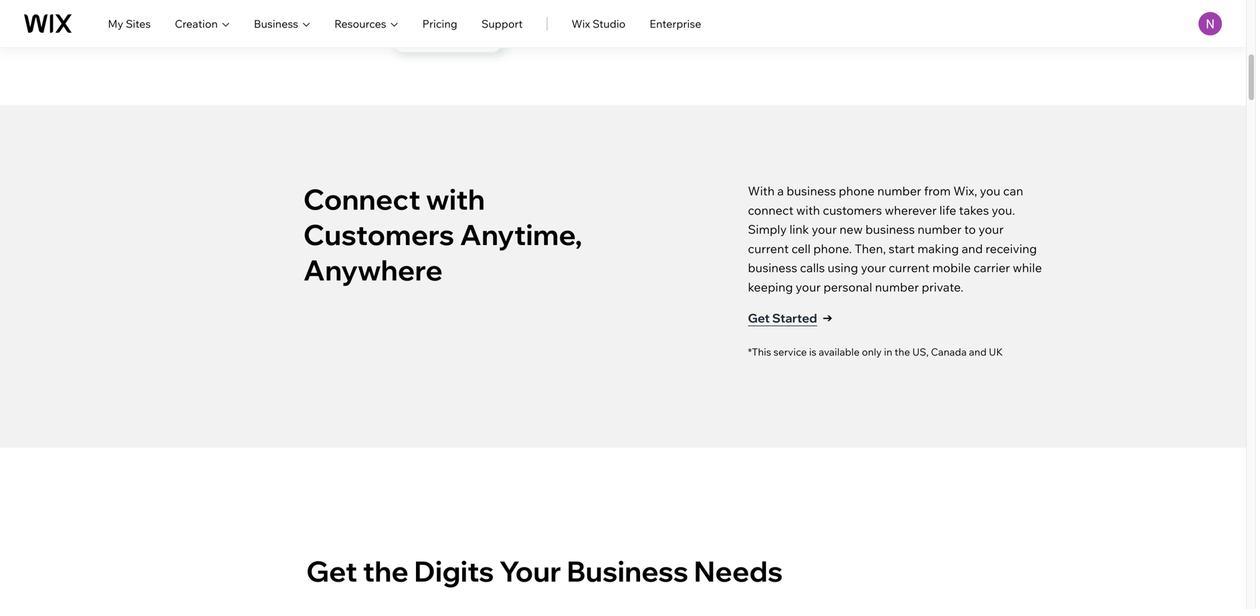 Task type: vqa. For each thing, say whether or not it's contained in the screenshot.
Learn to the bottom
no



Task type: locate. For each thing, give the bounding box(es) containing it.
calls
[[800, 261, 825, 276]]

only
[[862, 346, 882, 359]]

business up 'start' in the right top of the page
[[865, 222, 915, 237]]

connect
[[303, 182, 421, 217]]

connect with customers anytime, anywhere
[[303, 182, 582, 288]]

number up "making"
[[918, 222, 962, 237]]

sites
[[126, 17, 151, 30]]

in
[[884, 346, 892, 359]]

with inside with a business phone number from wix, you can connect with customers wherever life takes you. simply link your new business number to your current cell phone. then, start making and receiving business calls using your current mobile carrier while keeping your personal number private.
[[796, 203, 820, 218]]

0 vertical spatial and
[[962, 241, 983, 256]]

0 horizontal spatial current
[[748, 241, 789, 256]]

0 horizontal spatial get
[[306, 554, 357, 590]]

to
[[964, 222, 976, 237]]

0 horizontal spatial the
[[363, 554, 409, 590]]

and inside with a business phone number from wix, you can connect with customers wherever life takes you. simply link your new business number to your current cell phone. then, start making and receiving business calls using your current mobile carrier while keeping your personal number private.
[[962, 241, 983, 256]]

creation
[[175, 17, 218, 30]]

2 vertical spatial number
[[875, 280, 919, 295]]

0 vertical spatial the
[[895, 346, 910, 359]]

*this service is available only in the us, canada and uk
[[748, 346, 1003, 359]]

1 vertical spatial get
[[306, 554, 357, 590]]

get
[[748, 311, 770, 326], [306, 554, 357, 590]]

1 vertical spatial current
[[889, 261, 930, 276]]

business inside popup button
[[254, 17, 298, 30]]

business right a
[[787, 184, 836, 199]]

started
[[772, 311, 817, 326]]

private.
[[922, 280, 963, 295]]

you
[[980, 184, 1000, 199]]

a
[[777, 184, 784, 199]]

number up wherever
[[877, 184, 921, 199]]

0 horizontal spatial with
[[426, 182, 485, 217]]

business up keeping in the top right of the page
[[748, 261, 797, 276]]

customers
[[303, 217, 454, 252]]

artboard 2.jpg image
[[364, 0, 877, 81]]

current down simply at the top right of page
[[748, 241, 789, 256]]

wix studio link
[[572, 16, 626, 32]]

phone
[[839, 184, 875, 199]]

enterprise
[[650, 17, 701, 30]]

support link
[[481, 16, 523, 32]]

current
[[748, 241, 789, 256], [889, 261, 930, 276]]

is
[[809, 346, 816, 359]]

your
[[812, 222, 837, 237], [979, 222, 1004, 237], [861, 261, 886, 276], [796, 280, 821, 295]]

1 horizontal spatial with
[[796, 203, 820, 218]]

service
[[773, 346, 807, 359]]

personal
[[823, 280, 872, 295]]

and
[[962, 241, 983, 256], [969, 346, 987, 359]]

0 vertical spatial business
[[254, 17, 298, 30]]

then,
[[855, 241, 886, 256]]

current down 'start' in the right top of the page
[[889, 261, 930, 276]]

1 horizontal spatial business
[[567, 554, 688, 590]]

number
[[877, 184, 921, 199], [918, 222, 962, 237], [875, 280, 919, 295]]

my
[[108, 17, 123, 30]]

wherever
[[885, 203, 937, 218]]

0 vertical spatial business
[[787, 184, 836, 199]]

your
[[499, 554, 561, 590]]

the
[[895, 346, 910, 359], [363, 554, 409, 590]]

carrier
[[974, 261, 1010, 276]]

and down to
[[962, 241, 983, 256]]

1 vertical spatial the
[[363, 554, 409, 590]]

start
[[889, 241, 915, 256]]

business button
[[254, 16, 310, 32]]

and left "uk"
[[969, 346, 987, 359]]

with
[[426, 182, 485, 217], [796, 203, 820, 218]]

1 horizontal spatial get
[[748, 311, 770, 326]]

0 horizontal spatial business
[[254, 17, 298, 30]]

support
[[481, 17, 523, 30]]

mobile
[[932, 261, 971, 276]]

phone.
[[813, 241, 852, 256]]

creation button
[[175, 16, 230, 32]]

wix,
[[953, 184, 977, 199]]

1 vertical spatial business
[[567, 554, 688, 590]]

link
[[789, 222, 809, 237]]

business
[[787, 184, 836, 199], [865, 222, 915, 237], [748, 261, 797, 276]]

needs
[[694, 554, 783, 590]]

digits
[[414, 554, 494, 590]]

1 horizontal spatial current
[[889, 261, 930, 276]]

anytime,
[[460, 217, 582, 252]]

1 horizontal spatial the
[[895, 346, 910, 359]]

business
[[254, 17, 298, 30], [567, 554, 688, 590]]

get for get the digits your business needs
[[306, 554, 357, 590]]

1 vertical spatial business
[[865, 222, 915, 237]]

0 vertical spatial get
[[748, 311, 770, 326]]

number down 'start' in the right top of the page
[[875, 280, 919, 295]]

keeping
[[748, 280, 793, 295]]

while
[[1013, 261, 1042, 276]]

your down calls
[[796, 280, 821, 295]]

profile image image
[[1199, 12, 1222, 35]]



Task type: describe. For each thing, give the bounding box(es) containing it.
my sites
[[108, 17, 151, 30]]

pricing link
[[422, 16, 457, 32]]

enterprise link
[[650, 16, 701, 32]]

get for get started
[[748, 311, 770, 326]]

wix
[[572, 17, 590, 30]]

customers
[[823, 203, 882, 218]]

resources
[[334, 17, 386, 30]]

making
[[917, 241, 959, 256]]

with
[[748, 184, 775, 199]]

you.
[[992, 203, 1015, 218]]

your down then,
[[861, 261, 886, 276]]

with a business phone number from wix, you can connect with customers wherever life takes you. simply link your new business number to your current cell phone. then, start making and receiving business calls using your current mobile carrier while keeping your personal number private.
[[748, 184, 1042, 295]]

takes
[[959, 203, 989, 218]]

us,
[[912, 346, 929, 359]]

can
[[1003, 184, 1023, 199]]

2 vertical spatial business
[[748, 261, 797, 276]]

uk
[[989, 346, 1003, 359]]

1 vertical spatial number
[[918, 222, 962, 237]]

cell
[[792, 241, 811, 256]]

studio
[[593, 17, 626, 30]]

anywhere
[[303, 252, 443, 288]]

wix studio
[[572, 17, 626, 30]]

pricing
[[422, 17, 457, 30]]

1 vertical spatial and
[[969, 346, 987, 359]]

simply
[[748, 222, 787, 237]]

get started
[[748, 311, 817, 326]]

using
[[828, 261, 858, 276]]

receiving
[[986, 241, 1037, 256]]

0 vertical spatial number
[[877, 184, 921, 199]]

life
[[939, 203, 956, 218]]

0 vertical spatial current
[[748, 241, 789, 256]]

from
[[924, 184, 951, 199]]

get started link
[[748, 309, 834, 328]]

with inside the 'connect with customers anytime, anywhere'
[[426, 182, 485, 217]]

resources button
[[334, 16, 398, 32]]

your right to
[[979, 222, 1004, 237]]

*this
[[748, 346, 771, 359]]

canada
[[931, 346, 967, 359]]

my sites link
[[108, 16, 151, 32]]

new
[[839, 222, 863, 237]]

your up phone.
[[812, 222, 837, 237]]

get the digits your business needs
[[306, 554, 783, 590]]

available
[[819, 346, 860, 359]]

connect
[[748, 203, 793, 218]]



